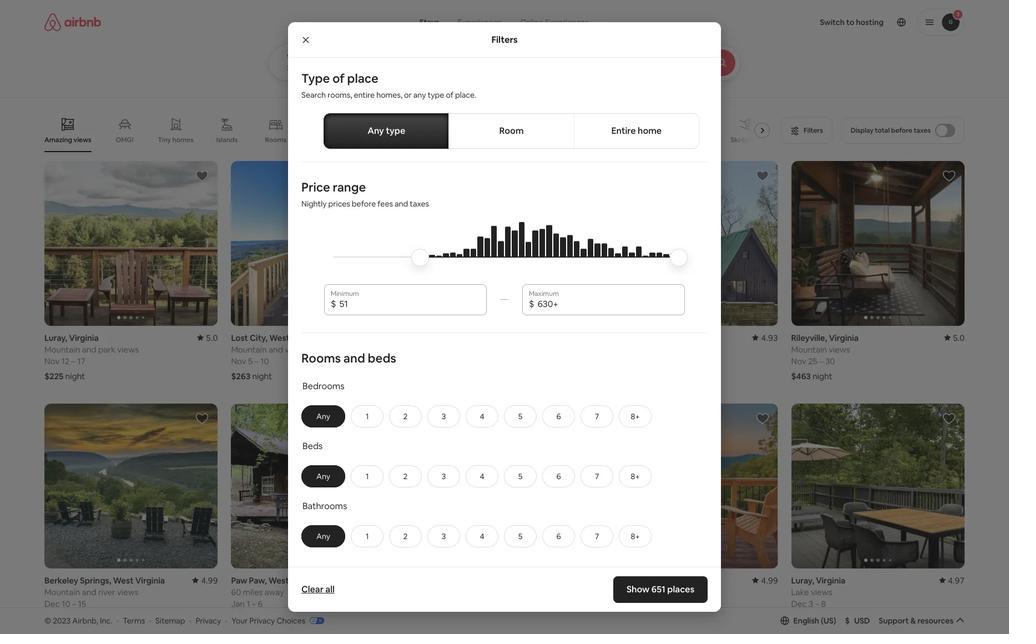 Task type: describe. For each thing, give the bounding box(es) containing it.
nov inside lost city, west virginia mountain and valley views nov 5 – 10 $263 night
[[231, 356, 246, 366]]

views inside berkeley springs, west virginia mountain and river views dec 10 – 15 $200 night
[[117, 587, 139, 597]]

before inside display total before taxes button
[[892, 126, 913, 135]]

luray, virginia lake views dec 3 – 8 $198 night
[[792, 575, 846, 624]]

1 for bedrooms
[[366, 411, 369, 421]]

5.0 out of 5 average rating image for luray, virginia mountain and park views nov 12 – 17 $225 night
[[197, 332, 218, 343]]

4 for bathrooms
[[480, 531, 485, 541]]

add to wishlist: great cacapon, west virginia image
[[756, 412, 769, 425]]

cabins
[[314, 135, 335, 144]]

virginia inside paw paw, west virginia 60 miles away jan 1 – 6 $110 night
[[291, 575, 320, 586]]

1 · from the left
[[117, 616, 119, 626]]

4.99 out of 5 average rating image for berkeley springs, west virginia mountain and river views dec 10 – 15 $200 night
[[192, 575, 218, 586]]

60
[[231, 587, 241, 597]]

entire home button
[[574, 113, 700, 149]]

8
[[821, 598, 826, 609]]

74% of stays are available in the price range you selected. image
[[333, 222, 676, 288]]

haymarket, virginia
[[605, 332, 682, 343]]

10 inside berkeley springs, west virginia mountain and river views dec 10 – 15 $200 night
[[62, 598, 70, 609]]

prices
[[328, 199, 350, 209]]

show map
[[479, 567, 517, 577]]

virginia inside lost city, west virginia mountain and valley views nov 5 – 10 $263 night
[[292, 332, 321, 343]]

$225
[[44, 371, 63, 381]]

show map button
[[468, 558, 541, 585]]

– inside paw paw, west virginia 60 miles away jan 1 – 6 $110 night
[[252, 598, 256, 609]]

terms · sitemap · privacy ·
[[123, 616, 227, 626]]

2 for bathrooms
[[403, 531, 408, 541]]

$198
[[792, 613, 810, 624]]

2 for beds
[[403, 471, 408, 481]]

$463
[[792, 371, 811, 381]]

beachfront
[[407, 135, 442, 144]]

dec inside berkeley springs, west virginia mountain and river views dec 10 – 15 $200 night
[[44, 598, 60, 609]]

beds
[[368, 350, 396, 366]]

luray, for lake
[[792, 575, 814, 586]]

in/out
[[742, 135, 761, 144]]

1 vertical spatial of
[[446, 90, 454, 100]]

paw paw, west virginia 60 miles away jan 1 – 6 $110 night
[[231, 575, 320, 624]]

views inside lost city, west virginia mountain and valley views nov 5 – 10 $263 night
[[308, 344, 330, 355]]

rooms for rooms and beds
[[302, 350, 341, 366]]

– inside luray, virginia lake views dec 3 – 8 $198 night
[[815, 598, 820, 609]]

3 inside luray, virginia lake views dec 3 – 8 $198 night
[[809, 598, 814, 609]]

nightly
[[302, 199, 327, 209]]

views inside rileyville, virginia mountain views nov 25 – 30 $463 night
[[829, 344, 851, 355]]

4.97
[[948, 575, 965, 586]]

what can we help you find? tab list
[[411, 11, 511, 33]]

$110
[[231, 613, 248, 624]]

river for springs,
[[98, 587, 115, 597]]

– inside lost city, west virginia mountain and valley views nov 5 – 10 $263 night
[[255, 356, 259, 366]]

8+ element for beds
[[631, 471, 640, 481]]

6 button for bathrooms
[[543, 525, 575, 547]]

resources
[[918, 616, 954, 626]]

english (us)
[[794, 616, 837, 626]]

trending
[[518, 135, 546, 144]]

Where field
[[287, 63, 432, 73]]

luray, for mountain
[[44, 332, 67, 343]]

display
[[851, 126, 874, 135]]

fort
[[418, 332, 434, 343]]

26
[[622, 598, 631, 609]]

any button for beds
[[302, 465, 345, 487]]

4 button for beds
[[466, 465, 499, 487]]

price range nightly prices before fees and taxes
[[302, 179, 429, 209]]

3 for bathrooms
[[442, 531, 446, 541]]

search
[[302, 90, 326, 100]]

3 · from the left
[[189, 616, 191, 626]]

5 button for beds
[[504, 465, 537, 487]]

$ usd
[[845, 616, 870, 626]]

2 for bedrooms
[[403, 411, 408, 421]]

2 button for beds
[[389, 465, 422, 487]]

8+ for beds
[[631, 471, 640, 481]]

15
[[78, 598, 86, 609]]

haymarket,
[[605, 332, 650, 343]]

virginia right haymarket,
[[652, 332, 682, 343]]

parks
[[593, 135, 610, 144]]

5.0 for rileyville, virginia mountain views nov 25 – 30 $463 night
[[953, 332, 965, 343]]

add to wishlist: luray, virginia image
[[196, 169, 209, 183]]

islands
[[216, 135, 238, 144]]

lake
[[792, 587, 809, 597]]

valley,
[[436, 332, 461, 343]]

4 for bedrooms
[[480, 411, 485, 421]]

city,
[[250, 332, 268, 343]]

2 button for bedrooms
[[389, 405, 422, 427]]

clear all
[[302, 584, 335, 595]]

add to wishlist: front royal, virginia image
[[569, 412, 583, 425]]

$619 night
[[418, 613, 458, 624]]

5 button for bedrooms
[[504, 405, 537, 427]]

privacy link
[[196, 616, 221, 626]]

– inside great cacapon, west virginia mountain and river views nov 26 – dec 1 $208 night
[[633, 598, 637, 609]]

2 button for bathrooms
[[389, 525, 422, 547]]

6 for beds
[[557, 471, 561, 481]]

miles
[[243, 587, 263, 597]]

$263
[[231, 371, 251, 381]]

fees
[[378, 199, 393, 209]]

3 button for beds
[[428, 465, 460, 487]]

ski-in/out
[[731, 135, 761, 144]]

your privacy choices link
[[232, 616, 324, 626]]

4 button for bedrooms
[[466, 405, 499, 427]]

4.99 out of 5 average rating image for great cacapon, west virginia mountain and river views nov 26 – dec 1 $208 night
[[753, 575, 778, 586]]

3 for bedrooms
[[442, 411, 446, 421]]

6 button for beds
[[543, 465, 575, 487]]

$ text field
[[538, 299, 679, 310]]

night inside luray, virginia mountain and park views nov 12 – 17 $225 night
[[65, 371, 85, 381]]

views inside luray, virginia lake views dec 3 – 8 $198 night
[[811, 587, 833, 597]]

total
[[875, 126, 890, 135]]

show 651 places
[[627, 584, 695, 595]]

type inside "type of place search rooms, entire homes, or any type of place."
[[428, 90, 444, 100]]

support & resources
[[879, 616, 954, 626]]

valley
[[285, 344, 306, 355]]

rooms and beds
[[302, 350, 396, 366]]

25
[[809, 356, 818, 366]]

and inside berkeley springs, west virginia mountain and river views dec 10 – 15 $200 night
[[82, 587, 96, 597]]

1 privacy from the left
[[196, 616, 221, 626]]

1 button for beds
[[351, 465, 384, 487]]

beds
[[303, 440, 323, 452]]

tiny homes
[[158, 135, 194, 144]]

651
[[652, 584, 666, 595]]

6 for bathrooms
[[557, 531, 561, 541]]

any element for bathrooms
[[313, 531, 334, 541]]

any button for bedrooms
[[302, 405, 345, 427]]

stays button
[[411, 11, 448, 33]]

west for cacapon,
[[668, 575, 689, 586]]

add to wishlist: rileyville, virginia image
[[943, 169, 956, 183]]

online experiences link
[[511, 11, 599, 33]]

online
[[521, 17, 544, 27]]

show 651 places link
[[614, 576, 708, 603]]

clear
[[302, 584, 324, 595]]

and inside great cacapon, west virginia mountain and river views nov 26 – dec 1 $208 night
[[642, 587, 657, 597]]

5.0 for luray, virginia mountain and park views nov 12 – 17 $225 night
[[206, 332, 218, 343]]

paw,
[[249, 575, 267, 586]]

homes
[[172, 135, 194, 144]]

$619
[[418, 613, 436, 624]]

choices
[[277, 616, 305, 626]]

dec inside great cacapon, west virginia mountain and river views nov 26 – dec 1 $208 night
[[639, 598, 655, 609]]

your
[[232, 616, 248, 626]]

night inside lost city, west virginia mountain and valley views nov 5 – 10 $263 night
[[252, 371, 272, 381]]

2 horizontal spatial $
[[845, 616, 850, 626]]

30
[[826, 356, 835, 366]]

nov inside rileyville, virginia mountain views nov 25 – 30 $463 night
[[792, 356, 807, 366]]

10 inside lost city, west virginia mountain and valley views nov 5 – 10 $263 night
[[261, 356, 269, 366]]

amazing
[[44, 135, 72, 144]]

places
[[668, 584, 695, 595]]

support & resources button
[[879, 616, 965, 626]]

rileyville, virginia mountain views nov 25 – 30 $463 night
[[792, 332, 859, 381]]

5 for beds
[[518, 471, 523, 481]]

away
[[265, 587, 284, 597]]

profile element
[[616, 0, 965, 44]]

show for show 651 places
[[627, 584, 650, 595]]

rooms for rooms
[[265, 135, 287, 144]]

before inside price range nightly prices before fees and taxes
[[352, 199, 376, 209]]

8+ button for bathrooms
[[619, 525, 652, 547]]

7 for bedrooms
[[595, 411, 599, 421]]

8+ element for bathrooms
[[631, 531, 640, 541]]

night inside luray, virginia lake views dec 3 – 8 $198 night
[[812, 613, 832, 624]]

2023
[[53, 616, 71, 626]]

add to wishlist: berkeley springs, west virginia image
[[196, 412, 209, 425]]

where
[[287, 53, 308, 62]]



Task type: vqa. For each thing, say whether or not it's contained in the screenshot.


Task type: locate. For each thing, give the bounding box(es) containing it.
1 horizontal spatial 4.99 out of 5 average rating image
[[753, 575, 778, 586]]

any element up bathrooms
[[313, 471, 334, 481]]

views right "651"
[[677, 587, 699, 597]]

1 vertical spatial luray,
[[792, 575, 814, 586]]

night inside paw paw, west virginia 60 miles away jan 1 – 6 $110 night
[[250, 613, 270, 624]]

1 2 button from the top
[[389, 405, 422, 427]]

1 5 button from the top
[[504, 405, 537, 427]]

nov
[[44, 356, 60, 366], [231, 356, 246, 366], [792, 356, 807, 366], [605, 598, 620, 609]]

night
[[65, 371, 85, 381], [252, 371, 272, 381], [813, 371, 833, 381], [66, 613, 86, 624], [438, 613, 458, 624], [250, 613, 270, 624], [626, 613, 646, 624], [812, 613, 832, 624]]

and down springs,
[[82, 587, 96, 597]]

mountain inside rileyville, virginia mountain views nov 25 – 30 $463 night
[[792, 344, 827, 355]]

2 vertical spatial 8+ element
[[631, 531, 640, 541]]

before left fees
[[352, 199, 376, 209]]

virginia inside luray, virginia mountain and park views nov 12 – 17 $225 night
[[69, 332, 99, 343]]

taxes inside price range nightly prices before fees and taxes
[[410, 199, 429, 209]]

1 8+ from the top
[[631, 411, 640, 421]]

3 any button from the top
[[302, 525, 345, 547]]

1 vertical spatial 8+ element
[[631, 471, 640, 481]]

3 2 button from the top
[[389, 525, 422, 547]]

river inside berkeley springs, west virginia mountain and river views dec 10 – 15 $200 night
[[98, 587, 115, 597]]

mountain
[[44, 344, 80, 355], [231, 344, 267, 355], [792, 344, 827, 355], [44, 587, 80, 597], [605, 587, 640, 597]]

8+ for bathrooms
[[631, 531, 640, 541]]

any up bathrooms
[[316, 471, 330, 481]]

1 horizontal spatial experiences
[[545, 17, 589, 27]]

virginia inside great cacapon, west virginia mountain and river views nov 26 – dec 1 $208 night
[[691, 575, 720, 586]]

1 horizontal spatial before
[[892, 126, 913, 135]]

add to wishlist: haymarket, virginia image
[[756, 169, 769, 183]]

west right "651"
[[668, 575, 689, 586]]

3 2 from the top
[[403, 531, 408, 541]]

3 5 button from the top
[[504, 525, 537, 547]]

4.99 left luray, virginia lake views dec 3 – 8 $198 night
[[761, 575, 778, 586]]

1 6 button from the top
[[543, 405, 575, 427]]

nov up $263
[[231, 356, 246, 366]]

7 for bathrooms
[[595, 531, 599, 541]]

7 button for bathrooms
[[581, 525, 614, 547]]

0 vertical spatial 4 button
[[466, 405, 499, 427]]

virginia right "651"
[[691, 575, 720, 586]]

virginia up valley
[[292, 332, 321, 343]]

– inside rileyville, virginia mountain views nov 25 – 30 $463 night
[[820, 356, 824, 366]]

taxes right total
[[914, 126, 931, 135]]

8+ button for bedrooms
[[619, 405, 652, 427]]

$ text field
[[340, 299, 480, 310]]

mountain down berkeley
[[44, 587, 80, 597]]

0 vertical spatial type
[[428, 90, 444, 100]]

0 vertical spatial taxes
[[914, 126, 931, 135]]

0 horizontal spatial 4.99 out of 5 average rating image
[[192, 575, 218, 586]]

1 for bathrooms
[[366, 531, 369, 541]]

before right total
[[892, 126, 913, 135]]

1 5.0 from the left
[[206, 332, 218, 343]]

views right valley
[[308, 344, 330, 355]]

tiny
[[158, 135, 171, 144]]

1 4.99 from the left
[[201, 575, 218, 586]]

views right the park
[[117, 344, 139, 355]]

type right any
[[428, 90, 444, 100]]

jan
[[231, 598, 245, 609]]

1 horizontal spatial $
[[529, 298, 534, 310]]

cacapon,
[[629, 575, 667, 586]]

west inside berkeley springs, west virginia mountain and river views dec 10 – 15 $200 night
[[113, 575, 134, 586]]

national
[[565, 135, 591, 144]]

1 horizontal spatial 10
[[261, 356, 269, 366]]

6 inside paw paw, west virginia 60 miles away jan 1 – 6 $110 night
[[258, 598, 263, 609]]

1 8+ button from the top
[[619, 405, 652, 427]]

1 horizontal spatial type
[[428, 90, 444, 100]]

views inside luray, virginia mountain and park views nov 12 – 17 $225 night
[[117, 344, 139, 355]]

0 horizontal spatial luray,
[[44, 332, 67, 343]]

add to wishlist: luray, virginia image
[[943, 412, 956, 425]]

1 horizontal spatial 5.0
[[393, 332, 405, 343]]

experiences inside button
[[458, 17, 501, 27]]

7 button for bedrooms
[[581, 405, 614, 427]]

2 vertical spatial 6 button
[[543, 525, 575, 547]]

1 button for bedrooms
[[351, 405, 384, 427]]

mountain down 'rileyville,'
[[792, 344, 827, 355]]

display total before taxes
[[851, 126, 931, 135]]

stays tab panel
[[269, 44, 771, 81]]

4 button for bathrooms
[[466, 525, 499, 547]]

luray,
[[44, 332, 67, 343], [792, 575, 814, 586]]

· right terms
[[149, 616, 151, 626]]

2 vertical spatial 8+
[[631, 531, 640, 541]]

virginia inside rileyville, virginia mountain views nov 25 – 30 $463 night
[[829, 332, 859, 343]]

5.0 out of 5 average rating image
[[197, 332, 218, 343], [944, 332, 965, 343]]

3 button for bathrooms
[[428, 525, 460, 547]]

4.99 left paw
[[201, 575, 218, 586]]

and up 17
[[82, 344, 96, 355]]

1 vertical spatial 7 button
[[581, 465, 614, 487]]

national parks
[[565, 135, 610, 144]]

lost
[[231, 332, 248, 343]]

1 button for bathrooms
[[351, 525, 384, 547]]

$ for $ text field
[[529, 298, 534, 310]]

0 horizontal spatial 5.0 out of 5 average rating image
[[197, 332, 218, 343]]

2 5 button from the top
[[504, 465, 537, 487]]

2 any element from the top
[[313, 471, 334, 481]]

8+ button for beds
[[619, 465, 652, 487]]

online experiences
[[521, 17, 589, 27]]

1 horizontal spatial river
[[659, 587, 676, 597]]

river inside great cacapon, west virginia mountain and river views nov 26 – dec 1 $208 night
[[659, 587, 676, 597]]

night right $619
[[438, 613, 458, 624]]

of up rooms,
[[333, 71, 345, 86]]

2 horizontal spatial dec
[[792, 598, 807, 609]]

any button up bathrooms
[[302, 465, 345, 487]]

– down miles
[[252, 598, 256, 609]]

type inside "button"
[[386, 125, 405, 137]]

rooms inside group
[[265, 135, 287, 144]]

2 vertical spatial 8+ button
[[619, 525, 652, 547]]

0 vertical spatial 10
[[261, 356, 269, 366]]

1 vertical spatial type
[[386, 125, 405, 137]]

mountain for berkeley springs, west virginia
[[44, 587, 80, 597]]

3 1 button from the top
[[351, 525, 384, 547]]

3 7 button from the top
[[581, 525, 614, 547]]

4 · from the left
[[226, 616, 227, 626]]

luray, up lake at the bottom right
[[792, 575, 814, 586]]

0 vertical spatial any button
[[302, 405, 345, 427]]

1 horizontal spatial privacy
[[250, 616, 275, 626]]

home
[[638, 125, 662, 137]]

1 vertical spatial before
[[352, 199, 376, 209]]

2 vertical spatial 7
[[595, 531, 599, 541]]

1 vertical spatial 1 button
[[351, 465, 384, 487]]

nov inside luray, virginia mountain and park views nov 12 – 17 $225 night
[[44, 356, 60, 366]]

0 vertical spatial 4
[[480, 411, 485, 421]]

2 4.99 from the left
[[761, 575, 778, 586]]

virginia inside berkeley springs, west virginia mountain and river views dec 10 – 15 $200 night
[[135, 575, 165, 586]]

2 5.0 from the left
[[393, 332, 405, 343]]

group
[[44, 109, 775, 152], [44, 161, 218, 326], [231, 161, 405, 326], [418, 161, 591, 326], [605, 161, 778, 326], [792, 161, 965, 326], [44, 404, 218, 568], [231, 404, 405, 568], [418, 404, 591, 568], [605, 404, 778, 568], [792, 404, 965, 568]]

any button down bedrooms
[[302, 405, 345, 427]]

and
[[395, 199, 408, 209], [82, 344, 96, 355], [269, 344, 283, 355], [344, 350, 365, 366], [82, 587, 96, 597], [642, 587, 657, 597]]

west for springs,
[[113, 575, 134, 586]]

&
[[911, 616, 916, 626]]

© 2023 airbnb, inc. ·
[[44, 616, 119, 626]]

3 dec from the left
[[792, 598, 807, 609]]

lost city, west virginia mountain and valley views nov 5 – 10 $263 night
[[231, 332, 330, 381]]

amazing views
[[44, 135, 91, 144]]

filters
[[492, 34, 518, 45]]

entire
[[354, 90, 375, 100]]

4.99 for berkeley springs, west virginia mountain and river views dec 10 – 15 $200 night
[[201, 575, 218, 586]]

room
[[499, 125, 524, 137]]

dec
[[44, 598, 60, 609], [639, 598, 655, 609], [792, 598, 807, 609]]

2 4.99 out of 5 average rating image from the left
[[753, 575, 778, 586]]

1 vertical spatial 4 button
[[466, 465, 499, 487]]

any element
[[313, 411, 334, 421], [313, 471, 334, 481], [313, 531, 334, 541]]

privacy left your
[[196, 616, 221, 626]]

3 5.0 from the left
[[953, 332, 965, 343]]

and left valley
[[269, 344, 283, 355]]

(us)
[[821, 616, 837, 626]]

0 horizontal spatial of
[[333, 71, 345, 86]]

2 river from the left
[[659, 587, 676, 597]]

0 horizontal spatial 10
[[62, 598, 70, 609]]

any for beds
[[316, 471, 330, 481]]

2 privacy from the left
[[250, 616, 275, 626]]

river
[[98, 587, 115, 597], [659, 587, 676, 597]]

$
[[331, 298, 336, 310], [529, 298, 534, 310], [845, 616, 850, 626]]

3 button
[[428, 405, 460, 427], [428, 465, 460, 487], [428, 525, 460, 547]]

1 horizontal spatial luray,
[[792, 575, 814, 586]]

virginia left the all
[[291, 575, 320, 586]]

6 button for bedrooms
[[543, 405, 575, 427]]

– left 15
[[72, 598, 76, 609]]

· left your
[[226, 616, 227, 626]]

– inside luray, virginia mountain and park views nov 12 – 17 $225 night
[[71, 356, 76, 366]]

1 vertical spatial 10
[[62, 598, 70, 609]]

1 7 from the top
[[595, 411, 599, 421]]

great
[[605, 575, 627, 586]]

1 5.0 out of 5 average rating image from the left
[[197, 332, 218, 343]]

of left the place.
[[446, 90, 454, 100]]

5.0 out of 5 average rating image for rileyville, virginia mountain views nov 25 – 30 $463 night
[[944, 332, 965, 343]]

1 vertical spatial any element
[[313, 471, 334, 481]]

0 horizontal spatial 4.99
[[201, 575, 218, 586]]

virginia up 30
[[829, 332, 859, 343]]

4.99 for great cacapon, west virginia mountain and river views nov 26 – dec 1 $208 night
[[761, 575, 778, 586]]

clear all button
[[296, 579, 340, 601]]

experiences right online
[[545, 17, 589, 27]]

airbnb,
[[72, 616, 98, 626]]

rooms
[[265, 135, 287, 144], [302, 350, 341, 366]]

show for show map
[[479, 567, 499, 577]]

1 horizontal spatial rooms
[[302, 350, 341, 366]]

rooms right the islands
[[265, 135, 287, 144]]

terms
[[123, 616, 145, 626]]

any element for beds
[[313, 471, 334, 481]]

0 vertical spatial 6 button
[[543, 405, 575, 427]]

rileyville,
[[792, 332, 828, 343]]

terms link
[[123, 616, 145, 626]]

0 vertical spatial 8+ element
[[631, 411, 640, 421]]

views right amazing
[[74, 135, 91, 144]]

views inside great cacapon, west virginia mountain and river views nov 26 – dec 1 $208 night
[[677, 587, 699, 597]]

mountain for great cacapon, west virginia
[[605, 587, 640, 597]]

virginia up 8
[[816, 575, 846, 586]]

0 horizontal spatial taxes
[[410, 199, 429, 209]]

0 vertical spatial of
[[333, 71, 345, 86]]

8+ element
[[631, 411, 640, 421], [631, 471, 640, 481], [631, 531, 640, 541]]

luray, inside luray, virginia mountain and park views nov 12 – 17 $225 night
[[44, 332, 67, 343]]

tab list containing any type
[[324, 113, 700, 149]]

– inside berkeley springs, west virginia mountain and river views dec 10 – 15 $200 night
[[72, 598, 76, 609]]

entire home
[[612, 125, 662, 137]]

dec up $200
[[44, 598, 60, 609]]

0 vertical spatial 8+
[[631, 411, 640, 421]]

1 3 button from the top
[[428, 405, 460, 427]]

and inside lost city, west virginia mountain and valley views nov 5 – 10 $263 night
[[269, 344, 283, 355]]

views inside group
[[74, 135, 91, 144]]

7 button for beds
[[581, 465, 614, 487]]

1 horizontal spatial 5.0 out of 5 average rating image
[[944, 332, 965, 343]]

$208
[[605, 613, 624, 624]]

park
[[98, 344, 115, 355]]

1 vertical spatial 6 button
[[543, 465, 575, 487]]

virginia up terms link
[[135, 575, 165, 586]]

dec down "651"
[[639, 598, 655, 609]]

4 button
[[466, 405, 499, 427], [466, 465, 499, 487], [466, 525, 499, 547]]

1 horizontal spatial of
[[446, 90, 454, 100]]

6 button
[[543, 405, 575, 427], [543, 465, 575, 487], [543, 525, 575, 547]]

any for bedrooms
[[316, 411, 330, 421]]

1 horizontal spatial 4.99
[[761, 575, 778, 586]]

west inside paw paw, west virginia 60 miles away jan 1 – 6 $110 night
[[269, 575, 289, 586]]

– right '25'
[[820, 356, 824, 366]]

3 7 from the top
[[595, 531, 599, 541]]

2 7 from the top
[[595, 471, 599, 481]]

west
[[269, 332, 290, 343], [113, 575, 134, 586], [269, 575, 289, 586], [668, 575, 689, 586]]

nov left 12
[[44, 356, 60, 366]]

and inside luray, virginia mountain and park views nov 12 – 17 $225 night
[[82, 344, 96, 355]]

1 any button from the top
[[302, 405, 345, 427]]

english
[[794, 616, 820, 626]]

2 2 from the top
[[403, 471, 408, 481]]

2 horizontal spatial 5.0
[[953, 332, 965, 343]]

1 4.99 out of 5 average rating image from the left
[[192, 575, 218, 586]]

place.
[[455, 90, 477, 100]]

0 vertical spatial 7
[[595, 411, 599, 421]]

entire
[[612, 125, 636, 137]]

usd
[[854, 616, 870, 626]]

tab list
[[324, 113, 700, 149]]

10
[[261, 356, 269, 366], [62, 598, 70, 609]]

0 horizontal spatial 5.0
[[206, 332, 218, 343]]

5
[[248, 356, 253, 366], [518, 411, 523, 421], [518, 471, 523, 481], [518, 531, 523, 541]]

1 7 button from the top
[[581, 405, 614, 427]]

· right inc.
[[117, 616, 119, 626]]

any type button
[[324, 113, 449, 149]]

1 vertical spatial 7
[[595, 471, 599, 481]]

any button down bathrooms
[[302, 525, 345, 547]]

type left beachfront
[[386, 125, 405, 137]]

2 vertical spatial any button
[[302, 525, 345, 547]]

and right fees
[[395, 199, 408, 209]]

any inside any type "button"
[[368, 125, 384, 137]]

0 horizontal spatial experiences
[[458, 17, 501, 27]]

show left map
[[479, 567, 499, 577]]

any down bedrooms
[[316, 411, 330, 421]]

– right 26
[[633, 598, 637, 609]]

none search field containing stays
[[269, 0, 771, 81]]

3 8+ button from the top
[[619, 525, 652, 547]]

night right $263
[[252, 371, 272, 381]]

2 7 button from the top
[[581, 465, 614, 487]]

any
[[414, 90, 426, 100]]

any element down bathrooms
[[313, 531, 334, 541]]

any for bathrooms
[[316, 531, 330, 541]]

– left 17
[[71, 356, 76, 366]]

mountain for lost city, west virginia
[[231, 344, 267, 355]]

2 5.0 out of 5 average rating image from the left
[[944, 332, 965, 343]]

1 horizontal spatial show
[[627, 584, 650, 595]]

mountain inside lost city, west virginia mountain and valley views nov 5 – 10 $263 night
[[231, 344, 267, 355]]

1 any element from the top
[[313, 411, 334, 421]]

$ for $ text box
[[331, 298, 336, 310]]

6 for bedrooms
[[557, 411, 561, 421]]

12
[[61, 356, 70, 366]]

1 experiences from the left
[[458, 17, 501, 27]]

4 for beds
[[480, 471, 485, 481]]

night down 26
[[626, 613, 646, 624]]

any element down bedrooms
[[313, 411, 334, 421]]

group containing amazing views
[[44, 109, 775, 152]]

2 vertical spatial any element
[[313, 531, 334, 541]]

8+ element for bedrooms
[[631, 411, 640, 421]]

0 horizontal spatial privacy
[[196, 616, 221, 626]]

west for paw,
[[269, 575, 289, 586]]

2 8+ from the top
[[631, 471, 640, 481]]

0 vertical spatial any element
[[313, 411, 334, 421]]

3 4 button from the top
[[466, 525, 499, 547]]

1 vertical spatial 2 button
[[389, 465, 422, 487]]

2 · from the left
[[149, 616, 151, 626]]

0 horizontal spatial dec
[[44, 598, 60, 609]]

nov inside great cacapon, west virginia mountain and river views nov 26 – dec 1 $208 night
[[605, 598, 620, 609]]

0 vertical spatial 2
[[403, 411, 408, 421]]

4.93 out of 5 average rating image
[[753, 332, 778, 343]]

add to wishlist: paw paw, west virginia image
[[382, 412, 396, 425]]

1 4 button from the top
[[466, 405, 499, 427]]

river for cacapon,
[[659, 587, 676, 597]]

2 4 button from the top
[[466, 465, 499, 487]]

2 vertical spatial 7 button
[[581, 525, 614, 547]]

map
[[501, 567, 517, 577]]

1 inside paw paw, west virginia 60 miles away jan 1 – 6 $110 night
[[247, 598, 250, 609]]

sitemap
[[156, 616, 185, 626]]

mansions
[[359, 135, 388, 144]]

2 vertical spatial 2
[[403, 531, 408, 541]]

2 8+ element from the top
[[631, 471, 640, 481]]

2 vertical spatial 5 button
[[504, 525, 537, 547]]

tab list inside filters dialog
[[324, 113, 700, 149]]

west up valley
[[269, 332, 290, 343]]

2 6 button from the top
[[543, 465, 575, 487]]

0 vertical spatial 3 button
[[428, 405, 460, 427]]

rooms up bedrooms
[[302, 350, 341, 366]]

0 horizontal spatial show
[[479, 567, 499, 577]]

any button for bathrooms
[[302, 525, 345, 547]]

5 inside lost city, west virginia mountain and valley views nov 5 – 10 $263 night
[[248, 356, 253, 366]]

and inside price range nightly prices before fees and taxes
[[395, 199, 408, 209]]

type of place search rooms, entire homes, or any type of place.
[[302, 71, 477, 100]]

night inside berkeley springs, west virginia mountain and river views dec 10 – 15 $200 night
[[66, 613, 86, 624]]

7 button
[[581, 405, 614, 427], [581, 465, 614, 487], [581, 525, 614, 547]]

1 horizontal spatial dec
[[639, 598, 655, 609]]

2 vertical spatial 4
[[480, 531, 485, 541]]

night inside great cacapon, west virginia mountain and river views nov 26 – dec 1 $208 night
[[626, 613, 646, 624]]

1 vertical spatial 2
[[403, 471, 408, 481]]

4.97 out of 5 average rating image
[[939, 575, 965, 586]]

bathrooms
[[303, 500, 347, 512]]

views up 30
[[829, 344, 851, 355]]

privacy right your
[[250, 616, 275, 626]]

views up terms link
[[117, 587, 139, 597]]

2 vertical spatial 2 button
[[389, 525, 422, 547]]

1 4 from the top
[[480, 411, 485, 421]]

2 vertical spatial 1 button
[[351, 525, 384, 547]]

0 vertical spatial before
[[892, 126, 913, 135]]

– down city,
[[255, 356, 259, 366]]

omg!
[[116, 135, 134, 144]]

0 horizontal spatial type
[[386, 125, 405, 137]]

night right $110
[[250, 613, 270, 624]]

night down 30
[[813, 371, 833, 381]]

2 vertical spatial 4 button
[[466, 525, 499, 547]]

show up 26
[[627, 584, 650, 595]]

taxes inside button
[[914, 126, 931, 135]]

2 any button from the top
[[302, 465, 345, 487]]

1 vertical spatial 3 button
[[428, 465, 460, 487]]

1 vertical spatial rooms
[[302, 350, 341, 366]]

west up away
[[269, 575, 289, 586]]

0 vertical spatial 8+ button
[[619, 405, 652, 427]]

1 vertical spatial taxes
[[410, 199, 429, 209]]

– left 8
[[815, 598, 820, 609]]

6
[[557, 411, 561, 421], [557, 471, 561, 481], [557, 531, 561, 541], [258, 598, 263, 609]]

filters dialog
[[288, 22, 721, 634]]

nov left '25'
[[792, 356, 807, 366]]

1 for beds
[[366, 471, 369, 481]]

and down cacapon,
[[642, 587, 657, 597]]

1 2 from the top
[[403, 411, 408, 421]]

8+ button
[[619, 405, 652, 427], [619, 465, 652, 487], [619, 525, 652, 547]]

berkeley springs, west virginia mountain and river views dec 10 – 15 $200 night
[[44, 575, 165, 624]]

4.99 out of 5 average rating image
[[192, 575, 218, 586], [753, 575, 778, 586]]

west for city,
[[269, 332, 290, 343]]

3 6 button from the top
[[543, 525, 575, 547]]

2 experiences from the left
[[545, 17, 589, 27]]

0 vertical spatial 5 button
[[504, 405, 537, 427]]

2 dec from the left
[[639, 598, 655, 609]]

1 river from the left
[[98, 587, 115, 597]]

room button
[[449, 113, 575, 149]]

3 8+ from the top
[[631, 531, 640, 541]]

mountain inside berkeley springs, west virginia mountain and river views dec 10 – 15 $200 night
[[44, 587, 80, 597]]

nov left 26
[[605, 598, 620, 609]]

rooms inside filters dialog
[[302, 350, 341, 366]]

1 dec from the left
[[44, 598, 60, 609]]

type
[[302, 71, 330, 86]]

1
[[366, 411, 369, 421], [366, 471, 369, 481], [366, 531, 369, 541], [247, 598, 250, 609], [656, 598, 660, 609]]

dec down lake at the bottom right
[[792, 598, 807, 609]]

mountain down lost
[[231, 344, 267, 355]]

0 horizontal spatial $
[[331, 298, 336, 310]]

west inside lost city, west virginia mountain and valley views nov 5 – 10 $263 night
[[269, 332, 290, 343]]

1 inside great cacapon, west virginia mountain and river views nov 26 – dec 1 $208 night
[[656, 598, 660, 609]]

8+ for bedrooms
[[631, 411, 640, 421]]

dec inside luray, virginia lake views dec 3 – 8 $198 night
[[792, 598, 807, 609]]

3 8+ element from the top
[[631, 531, 640, 541]]

5.0
[[206, 332, 218, 343], [393, 332, 405, 343], [953, 332, 965, 343]]

or
[[404, 90, 412, 100]]

10 left 15
[[62, 598, 70, 609]]

experiences button
[[448, 11, 511, 33]]

3 3 button from the top
[[428, 525, 460, 547]]

and left beds
[[344, 350, 365, 366]]

views up 8
[[811, 587, 833, 597]]

0 vertical spatial luray,
[[44, 332, 67, 343]]

1 vertical spatial 8+ button
[[619, 465, 652, 487]]

luray, up 12
[[44, 332, 67, 343]]

night down 8
[[812, 613, 832, 624]]

1 1 button from the top
[[351, 405, 384, 427]]

mountain up 26
[[605, 587, 640, 597]]

2 vertical spatial 3 button
[[428, 525, 460, 547]]

night down 17
[[65, 371, 85, 381]]

place
[[347, 71, 379, 86]]

virginia right valley,
[[463, 332, 492, 343]]

west right springs,
[[113, 575, 134, 586]]

5 button
[[504, 405, 537, 427], [504, 465, 537, 487], [504, 525, 537, 547]]

None search field
[[269, 0, 771, 81]]

english (us) button
[[780, 616, 837, 626]]

5 for bathrooms
[[518, 531, 523, 541]]

2 1 button from the top
[[351, 465, 384, 487]]

0 horizontal spatial before
[[352, 199, 376, 209]]

0 horizontal spatial river
[[98, 587, 115, 597]]

3 button for bedrooms
[[428, 405, 460, 427]]

0 vertical spatial 7 button
[[581, 405, 614, 427]]

7 for beds
[[595, 471, 599, 481]]

night down 15
[[66, 613, 86, 624]]

1 horizontal spatial taxes
[[914, 126, 931, 135]]

1 vertical spatial 8+
[[631, 471, 640, 481]]

0 vertical spatial 2 button
[[389, 405, 422, 427]]

5 button for bathrooms
[[504, 525, 537, 547]]

virginia inside luray, virginia lake views dec 3 – 8 $198 night
[[816, 575, 846, 586]]

taxes right fees
[[410, 199, 429, 209]]

fort valley, virginia
[[418, 332, 492, 343]]

night inside rileyville, virginia mountain views nov 25 – 30 $463 night
[[813, 371, 833, 381]]

1 8+ element from the top
[[631, 411, 640, 421]]

1 vertical spatial any button
[[302, 465, 345, 487]]

show inside show map "button"
[[479, 567, 499, 577]]

5 for bedrooms
[[518, 411, 523, 421]]

privacy inside "link"
[[250, 616, 275, 626]]

sitemap link
[[156, 616, 185, 626]]

luray, inside luray, virginia lake views dec 3 – 8 $198 night
[[792, 575, 814, 586]]

west inside great cacapon, west virginia mountain and river views nov 26 – dec 1 $208 night
[[668, 575, 689, 586]]

2 2 button from the top
[[389, 465, 422, 487]]

any down bathrooms
[[316, 531, 330, 541]]

1 vertical spatial 4
[[480, 471, 485, 481]]

3 for beds
[[442, 471, 446, 481]]

0 vertical spatial 1 button
[[351, 405, 384, 427]]

lakefront
[[628, 135, 659, 144]]

3 any element from the top
[[313, 531, 334, 541]]

mountain up 12
[[44, 344, 80, 355]]

2 3 button from the top
[[428, 465, 460, 487]]

0 vertical spatial rooms
[[265, 135, 287, 144]]

virginia up 17
[[69, 332, 99, 343]]

1 vertical spatial show
[[627, 584, 650, 595]]

3 4 from the top
[[480, 531, 485, 541]]

2 4 from the top
[[480, 471, 485, 481]]

privacy
[[196, 616, 221, 626], [250, 616, 275, 626]]

10 down city,
[[261, 356, 269, 366]]

1 vertical spatial 5 button
[[504, 465, 537, 487]]

0 horizontal spatial rooms
[[265, 135, 287, 144]]

any element for bedrooms
[[313, 411, 334, 421]]

0 vertical spatial show
[[479, 567, 499, 577]]

luray, virginia mountain and park views nov 12 – 17 $225 night
[[44, 332, 139, 381]]

· left privacy link
[[189, 616, 191, 626]]

mountain inside great cacapon, west virginia mountain and river views nov 26 – dec 1 $208 night
[[605, 587, 640, 597]]

any down entire
[[368, 125, 384, 137]]

2 8+ button from the top
[[619, 465, 652, 487]]

experiences up filters
[[458, 17, 501, 27]]

mountain inside luray, virginia mountain and park views nov 12 – 17 $225 night
[[44, 344, 80, 355]]

show inside show 651 places link
[[627, 584, 650, 595]]



